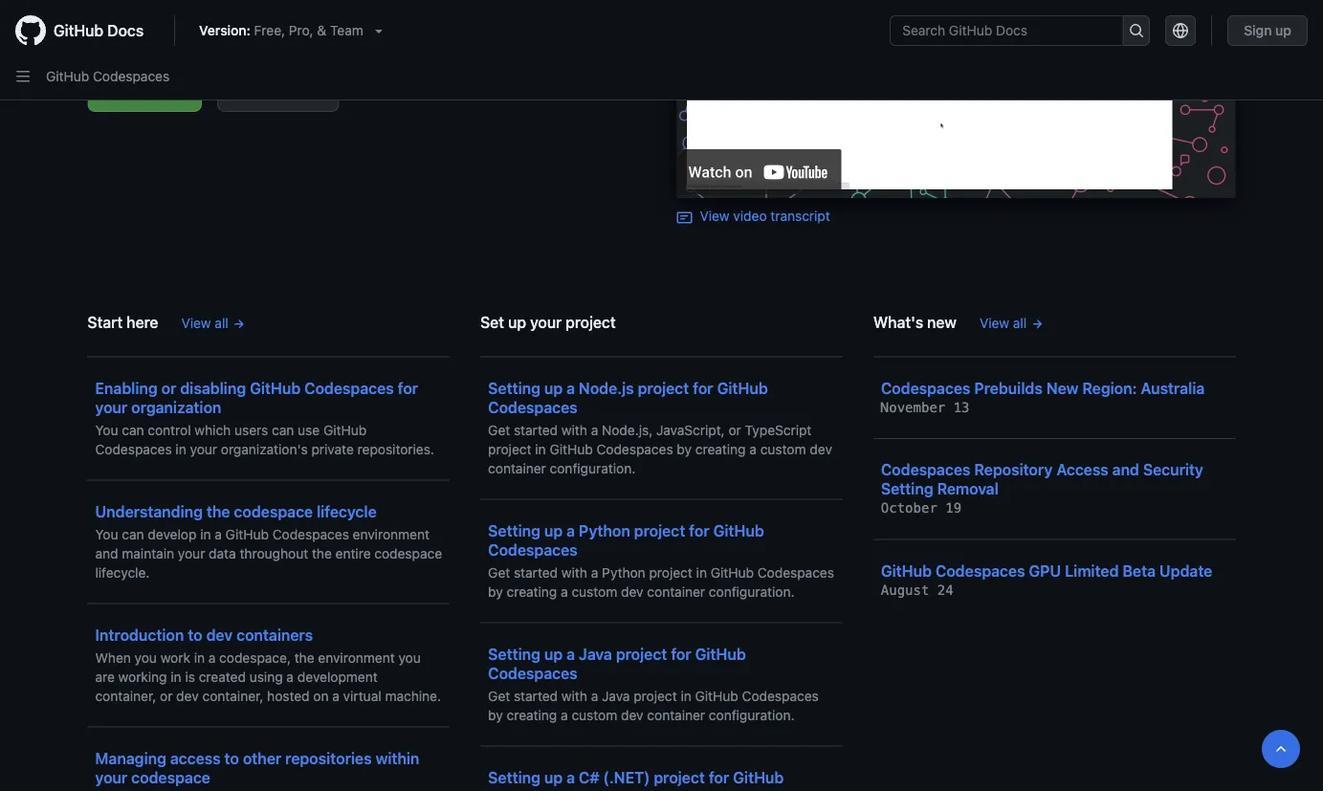 Task type: describe. For each thing, give the bounding box(es) containing it.
1 horizontal spatial view
[[700, 208, 730, 224]]

created
[[199, 669, 246, 685]]

environment for lifecycle
[[353, 526, 430, 542]]

removal
[[937, 480, 999, 498]]

throughout
[[240, 545, 308, 561]]

github codespaces gpu limited beta update august 24
[[881, 562, 1213, 598]]

javascript,
[[656, 422, 725, 438]]

scroll to top image
[[1274, 742, 1289, 757]]

open sidebar image
[[15, 69, 31, 84]]

lifecycle
[[317, 502, 377, 521]]

all for new
[[1013, 315, 1027, 331]]

custom inside "setting up a node.js project for github codespaces get started with a node.js, javascript, or typescript project in github codespaces by creating a custom dev container configuration."
[[760, 441, 806, 457]]

view all for start here
[[181, 315, 228, 331]]

october 19 element
[[881, 500, 962, 516]]

main banner
[[0, 0, 1323, 100]]

github inside setting up a c# (.net) project for github codespaces
[[733, 768, 784, 787]]

container for setting up a java project for github codespaces
[[647, 707, 705, 723]]

with for node.js
[[562, 422, 587, 438]]

security
[[1143, 461, 1204, 479]]

24
[[938, 582, 954, 598]]

hosted
[[267, 688, 310, 704]]

configuration. inside "setting up a node.js project for github codespaces get started with a node.js, javascript, or typescript project in github codespaces by creating a custom dev container configuration."
[[550, 460, 636, 476]]

13
[[954, 399, 970, 415]]

set
[[480, 313, 504, 331]]

prebuilds
[[974, 379, 1043, 397]]

none search field inside main banner
[[890, 15, 1150, 46]]

docs
[[107, 22, 144, 40]]

for inside setting up a c# (.net) project for github codespaces
[[709, 768, 729, 787]]

containers
[[236, 626, 313, 644]]

view for codespaces prebuilds new region: australia
[[980, 315, 1010, 331]]

codespaces inside main banner
[[93, 68, 170, 84]]

entire
[[335, 545, 371, 561]]

for for setting up a python project for github codespaces
[[689, 521, 710, 540]]

australia
[[1141, 379, 1205, 397]]

with for java
[[562, 688, 587, 704]]

dev inside setting up a java project for github codespaces get started with a java project in github codespaces by creating a custom dev container configuration.
[[621, 707, 644, 723]]

maintain
[[122, 545, 174, 561]]

to inside introduction to dev containers when you work in a codespace, the environment you are working in is created using a development container, or dev container, hosted on a virtual machine.
[[188, 626, 203, 644]]

what's new
[[873, 313, 957, 331]]

access
[[1057, 461, 1109, 479]]

1 horizontal spatial codespace
[[234, 502, 313, 521]]

users
[[234, 422, 268, 438]]

understanding
[[95, 502, 203, 521]]

work
[[161, 650, 190, 665]]

and inside the codespaces repository access and security setting removal october 19
[[1112, 461, 1140, 479]]

here
[[127, 313, 158, 331]]

which
[[195, 422, 231, 438]]

setting for setting up a python project for github codespaces get started with a python project in github codespaces by creating a custom dev container configuration.
[[488, 521, 541, 540]]

(.net)
[[603, 768, 650, 787]]

disabling
[[180, 379, 246, 397]]

managing
[[95, 749, 166, 767]]

repositories.
[[358, 441, 434, 457]]

up for setting up a python project for github codespaces get started with a python project in github codespaces by creating a custom dev container configuration.
[[544, 521, 563, 540]]

github docs
[[54, 22, 144, 40]]

august
[[881, 582, 929, 598]]

can inside understanding the codespace lifecycle you can develop in a github codespaces environment and maintain your data throughout the entire codespace lifecycle.
[[122, 526, 144, 542]]

your down "which"
[[190, 441, 217, 457]]

can left control
[[122, 422, 144, 438]]

typescript
[[745, 422, 812, 438]]

introduction to dev containers when you work in a codespace, the environment you are working in is created using a development container, or dev container, hosted on a virtual machine.
[[95, 626, 441, 704]]

get for setting up a node.js project for github codespaces
[[488, 422, 510, 438]]

transcript
[[771, 208, 830, 224]]

sign up link
[[1228, 15, 1308, 46]]

free,
[[254, 22, 285, 38]]

on
[[313, 688, 329, 704]]

within
[[376, 749, 420, 767]]

&
[[317, 22, 326, 38]]

and inside understanding the codespace lifecycle you can develop in a github codespaces environment and maintain your data throughout the entire codespace lifecycle.
[[95, 545, 118, 561]]

virtual
[[343, 688, 381, 704]]

organization
[[131, 398, 221, 416]]

1 vertical spatial java
[[602, 688, 630, 704]]

are
[[95, 669, 115, 685]]

to inside 'managing access to other repositories within your codespace'
[[224, 749, 239, 767]]

setting up a python project for github codespaces get started with a python project in github codespaces by creating a custom dev container configuration.
[[488, 521, 834, 599]]

up for sign up
[[1276, 22, 1292, 38]]

private
[[311, 441, 354, 457]]

link image
[[677, 210, 692, 225]]

lifecycle.
[[95, 565, 150, 580]]

setting up a java project for github codespaces get started with a java project in github codespaces by creating a custom dev container configuration.
[[488, 645, 819, 723]]

october
[[881, 500, 938, 516]]

sign up
[[1244, 22, 1292, 38]]

sign
[[1244, 22, 1272, 38]]

you inside enabling or disabling github codespaces for your organization you can control which users can use github codespaces in your organization's private repositories.
[[95, 422, 118, 438]]

github docs link
[[15, 15, 159, 46]]

team
[[330, 22, 363, 38]]

view video transcript link
[[677, 208, 830, 225]]

the inside introduction to dev containers when you work in a codespace, the environment you are working in is created using a development container, or dev container, hosted on a virtual machine.
[[294, 650, 314, 665]]

by for setting up a java project for github codespaces
[[488, 707, 503, 723]]

setting for setting up a c# (.net) project for github codespaces
[[488, 768, 541, 787]]

node.js,
[[602, 422, 653, 438]]

repositories
[[285, 749, 372, 767]]

setting for setting up a node.js project for github codespaces get started with a node.js, javascript, or typescript project in github codespaces by creating a custom dev container configuration.
[[488, 379, 541, 397]]

development
[[297, 669, 378, 685]]

a inside setting up a c# (.net) project for github codespaces
[[567, 768, 575, 787]]

video
[[733, 208, 767, 224]]

github codespaces link
[[46, 68, 170, 84]]

creating inside "setting up a node.js project for github codespaces get started with a node.js, javascript, or typescript project in github codespaces by creating a custom dev container configuration."
[[695, 441, 746, 457]]

up for setting up a java project for github codespaces get started with a java project in github codespaces by creating a custom dev container configuration.
[[544, 645, 563, 663]]

triangle down image
[[371, 23, 386, 38]]

organization's
[[221, 441, 308, 457]]

your down the enabling
[[95, 398, 128, 416]]

new
[[927, 313, 957, 331]]

data
[[209, 545, 236, 561]]

project inside setting up a c# (.net) project for github codespaces
[[654, 768, 705, 787]]

1 you from the left
[[135, 650, 157, 665]]

codespace,
[[219, 650, 291, 665]]

repository
[[974, 461, 1053, 479]]

pro,
[[289, 22, 313, 38]]

can left use at the left bottom of page
[[272, 422, 294, 438]]

set up your project
[[480, 313, 616, 331]]

november
[[881, 399, 946, 415]]

access
[[170, 749, 221, 767]]



Task type: locate. For each thing, give the bounding box(es) containing it.
codespaces inside understanding the codespace lifecycle you can develop in a github codespaces environment and maintain your data throughout the entire codespace lifecycle.
[[272, 526, 349, 542]]

up inside setting up a c# (.net) project for github codespaces
[[544, 768, 563, 787]]

with inside setting up a python project for github codespaces get started with a python project in github codespaces by creating a custom dev container configuration.
[[562, 565, 587, 580]]

to up work
[[188, 626, 203, 644]]

overview link
[[88, 64, 202, 112]]

for
[[398, 379, 418, 397], [693, 379, 713, 397], [689, 521, 710, 540], [671, 645, 692, 663], [709, 768, 729, 787]]

view all link up prebuilds
[[980, 313, 1044, 333]]

0 horizontal spatial view all
[[181, 315, 228, 331]]

1 view all link from the left
[[181, 313, 245, 333]]

view right here
[[181, 315, 211, 331]]

creating for setting up a python project for github codespaces
[[507, 584, 557, 599]]

1 horizontal spatial view all link
[[980, 313, 1044, 333]]

codespaces inside codespaces prebuilds new region: australia november 13
[[881, 379, 971, 397]]

started for setting up a python project for github codespaces
[[514, 565, 558, 580]]

dev up created on the bottom
[[206, 626, 233, 644]]

limited
[[1065, 562, 1119, 580]]

3 with from the top
[[562, 688, 587, 704]]

0 horizontal spatial all
[[215, 315, 228, 331]]

2 vertical spatial the
[[294, 650, 314, 665]]

java
[[579, 645, 612, 663], [602, 688, 630, 704]]

0 vertical spatial and
[[1112, 461, 1140, 479]]

environment inside understanding the codespace lifecycle you can develop in a github codespaces environment and maintain your data throughout the entire codespace lifecycle.
[[353, 526, 430, 542]]

1 started from the top
[[514, 422, 558, 438]]

the left entire
[[312, 545, 332, 561]]

custom inside setting up a java project for github codespaces get started with a java project in github codespaces by creating a custom dev container configuration.
[[572, 707, 617, 723]]

with
[[562, 422, 587, 438], [562, 565, 587, 580], [562, 688, 587, 704]]

region:
[[1083, 379, 1137, 397]]

view right link "icon"
[[700, 208, 730, 224]]

1 vertical spatial you
[[95, 526, 118, 542]]

0 vertical spatial python
[[579, 521, 630, 540]]

all up the disabling
[[215, 315, 228, 331]]

0 horizontal spatial view all link
[[181, 313, 245, 333]]

select language: current language is english image
[[1173, 23, 1189, 38]]

2 you from the left
[[399, 650, 421, 665]]

1 vertical spatial creating
[[507, 584, 557, 599]]

Search GitHub Docs search field
[[891, 16, 1123, 45]]

2 view all from the left
[[980, 315, 1027, 331]]

view all link for what's new
[[980, 313, 1044, 333]]

understanding the codespace lifecycle you can develop in a github codespaces environment and maintain your data throughout the entire codespace lifecycle.
[[95, 502, 442, 580]]

0 horizontal spatial you
[[135, 650, 157, 665]]

codespace up throughout
[[234, 502, 313, 521]]

managing access to other repositories within your codespace
[[95, 749, 420, 787]]

for for setting up a java project for github codespaces
[[671, 645, 692, 663]]

view
[[700, 208, 730, 224], [181, 315, 211, 331], [980, 315, 1010, 331]]

setting inside setting up a java project for github codespaces get started with a java project in github codespaces by creating a custom dev container configuration.
[[488, 645, 541, 663]]

view right new
[[980, 315, 1010, 331]]

1 vertical spatial or
[[729, 422, 741, 438]]

your inside understanding the codespace lifecycle you can develop in a github codespaces environment and maintain your data throughout the entire codespace lifecycle.
[[178, 545, 205, 561]]

dev inside "setting up a node.js project for github codespaces get started with a node.js, javascript, or typescript project in github codespaces by creating a custom dev container configuration."
[[810, 441, 832, 457]]

2 vertical spatial with
[[562, 688, 587, 704]]

up
[[1276, 22, 1292, 38], [508, 313, 526, 331], [544, 379, 563, 397], [544, 521, 563, 540], [544, 645, 563, 663], [544, 768, 563, 787]]

codespaces inside setting up a c# (.net) project for github codespaces
[[488, 787, 578, 791]]

view video transcript
[[700, 208, 830, 224]]

you up 'machine.'
[[399, 650, 421, 665]]

and right access
[[1112, 461, 1140, 479]]

by
[[677, 441, 692, 457], [488, 584, 503, 599], [488, 707, 503, 723]]

started inside setting up a python project for github codespaces get started with a python project in github codespaces by creating a custom dev container configuration.
[[514, 565, 558, 580]]

up inside main banner
[[1276, 22, 1292, 38]]

2 vertical spatial started
[[514, 688, 558, 704]]

environment
[[353, 526, 430, 542], [318, 650, 395, 665]]

with inside "setting up a node.js project for github codespaces get started with a node.js, javascript, or typescript project in github codespaces by creating a custom dev container configuration."
[[562, 422, 587, 438]]

you inside understanding the codespace lifecycle you can develop in a github codespaces environment and maintain your data throughout the entire codespace lifecycle.
[[95, 526, 118, 542]]

all for disabling
[[215, 315, 228, 331]]

view all for what's new
[[980, 315, 1027, 331]]

0 vertical spatial started
[[514, 422, 558, 438]]

dev up (.net)
[[621, 707, 644, 723]]

by for setting up a python project for github codespaces
[[488, 584, 503, 599]]

2 get from the top
[[488, 565, 510, 580]]

2 vertical spatial configuration.
[[709, 707, 795, 723]]

and up lifecycle.
[[95, 545, 118, 561]]

for inside "setting up a node.js project for github codespaces get started with a node.js, javascript, or typescript project in github codespaces by creating a custom dev container configuration."
[[693, 379, 713, 397]]

custom inside setting up a python project for github codespaces get started with a python project in github codespaces by creating a custom dev container configuration.
[[572, 584, 617, 599]]

codespace right entire
[[374, 545, 442, 561]]

view all right here
[[181, 315, 228, 331]]

get
[[488, 422, 510, 438], [488, 565, 510, 580], [488, 688, 510, 704]]

codespace
[[234, 502, 313, 521], [374, 545, 442, 561], [131, 768, 210, 787]]

start here
[[88, 313, 158, 331]]

setting up a c# (.net) project for github codespaces
[[488, 768, 784, 791]]

1 vertical spatial get
[[488, 565, 510, 580]]

container, down working
[[95, 688, 156, 704]]

2 vertical spatial or
[[160, 688, 173, 704]]

1 vertical spatial container
[[647, 584, 705, 599]]

0 horizontal spatial view
[[181, 315, 211, 331]]

1 horizontal spatial all
[[1013, 315, 1027, 331]]

github inside understanding the codespace lifecycle you can develop in a github codespaces environment and maintain your data throughout the entire codespace lifecycle.
[[226, 526, 269, 542]]

2 vertical spatial by
[[488, 707, 503, 723]]

introduction
[[95, 626, 184, 644]]

2 all from the left
[[1013, 315, 1027, 331]]

0 horizontal spatial to
[[188, 626, 203, 644]]

container for setting up a python project for github codespaces
[[647, 584, 705, 599]]

can
[[122, 422, 144, 438], [272, 422, 294, 438], [122, 526, 144, 542]]

to
[[188, 626, 203, 644], [224, 749, 239, 767]]

github inside the github codespaces gpu limited beta update august 24
[[881, 562, 932, 580]]

0 vertical spatial you
[[95, 422, 118, 438]]

start
[[88, 313, 123, 331]]

configuration. for setting up a java project for github codespaces
[[709, 707, 795, 723]]

can up maintain
[[122, 526, 144, 542]]

environment up entire
[[353, 526, 430, 542]]

0 vertical spatial codespace
[[234, 502, 313, 521]]

1 container, from the left
[[95, 688, 156, 704]]

managing access to other repositories within your codespace link
[[95, 733, 442, 791]]

view all link for start here
[[181, 313, 245, 333]]

c#
[[579, 768, 600, 787]]

1 vertical spatial python
[[602, 565, 646, 580]]

setting up a node.js project for github codespaces get started with a node.js, javascript, or typescript project in github codespaces by creating a custom dev container configuration.
[[488, 379, 832, 476]]

in inside setting up a java project for github codespaces get started with a java project in github codespaces by creating a custom dev container configuration.
[[681, 688, 692, 704]]

codespace inside 'managing access to other repositories within your codespace'
[[131, 768, 210, 787]]

the up data
[[207, 502, 230, 521]]

0 horizontal spatial and
[[95, 545, 118, 561]]

your down develop
[[178, 545, 205, 561]]

1 vertical spatial configuration.
[[709, 584, 795, 599]]

enabling
[[95, 379, 158, 397]]

update
[[1160, 562, 1213, 580]]

project
[[566, 313, 616, 331], [638, 379, 689, 397], [488, 441, 532, 457], [634, 521, 685, 540], [649, 565, 693, 580], [616, 645, 667, 663], [634, 688, 677, 704], [654, 768, 705, 787]]

dev
[[810, 441, 832, 457], [621, 584, 644, 599], [206, 626, 233, 644], [176, 688, 199, 704], [621, 707, 644, 723]]

creating
[[695, 441, 746, 457], [507, 584, 557, 599], [507, 707, 557, 723]]

view for enabling or disabling github codespaces for your organization
[[181, 315, 211, 331]]

container inside setting up a python project for github codespaces get started with a python project in github codespaces by creating a custom dev container configuration.
[[647, 584, 705, 599]]

using
[[249, 669, 283, 685]]

0 horizontal spatial container,
[[95, 688, 156, 704]]

setting inside setting up a python project for github codespaces get started with a python project in github codespaces by creating a custom dev container configuration.
[[488, 521, 541, 540]]

in
[[176, 441, 186, 457], [535, 441, 546, 457], [200, 526, 211, 542], [696, 565, 707, 580], [194, 650, 205, 665], [171, 669, 181, 685], [681, 688, 692, 704]]

custom for setting up a java project for github codespaces
[[572, 707, 617, 723]]

node.js
[[579, 379, 634, 397]]

2 vertical spatial container
[[647, 707, 705, 723]]

or inside introduction to dev containers when you work in a codespace, the environment you are working in is created using a development container, or dev container, hosted on a virtual machine.
[[160, 688, 173, 704]]

get for setting up a python project for github codespaces
[[488, 565, 510, 580]]

environment inside introduction to dev containers when you work in a codespace, the environment you are working in is created using a development container, or dev container, hosted on a virtual machine.
[[318, 650, 395, 665]]

you down the enabling
[[95, 422, 118, 438]]

get inside setting up a java project for github codespaces get started with a java project in github codespaces by creating a custom dev container configuration.
[[488, 688, 510, 704]]

dev inside setting up a python project for github codespaces get started with a python project in github codespaces by creating a custom dev container configuration.
[[621, 584, 644, 599]]

in inside understanding the codespace lifecycle you can develop in a github codespaces environment and maintain your data throughout the entire codespace lifecycle.
[[200, 526, 211, 542]]

august 24 element
[[881, 582, 954, 598]]

2 vertical spatial custom
[[572, 707, 617, 723]]

by inside "setting up a node.js project for github codespaces get started with a node.js, javascript, or typescript project in github codespaces by creating a custom dev container configuration."
[[677, 441, 692, 457]]

codespace down access
[[131, 768, 210, 787]]

setting inside setting up a c# (.net) project for github codespaces
[[488, 768, 541, 787]]

1 vertical spatial codespace
[[374, 545, 442, 561]]

what's
[[873, 313, 924, 331]]

codespaces inside the codespaces repository access and security setting removal october 19
[[881, 461, 971, 479]]

0 vertical spatial get
[[488, 422, 510, 438]]

up for setting up a c# (.net) project for github codespaces
[[544, 768, 563, 787]]

up for setting up a node.js project for github codespaces get started with a node.js, javascript, or typescript project in github codespaces by creating a custom dev container configuration.
[[544, 379, 563, 397]]

3 get from the top
[[488, 688, 510, 704]]

get inside "setting up a node.js project for github codespaces get started with a node.js, javascript, or typescript project in github codespaces by creating a custom dev container configuration."
[[488, 422, 510, 438]]

1 vertical spatial by
[[488, 584, 503, 599]]

0 vertical spatial the
[[207, 502, 230, 521]]

2 vertical spatial get
[[488, 688, 510, 704]]

version:
[[199, 22, 251, 38]]

container
[[488, 460, 546, 476], [647, 584, 705, 599], [647, 707, 705, 723]]

your right "set"
[[530, 313, 562, 331]]

in inside setting up a python project for github codespaces get started with a python project in github codespaces by creating a custom dev container configuration.
[[696, 565, 707, 580]]

0 vertical spatial container
[[488, 460, 546, 476]]

when
[[95, 650, 131, 665]]

configuration.
[[550, 460, 636, 476], [709, 584, 795, 599], [709, 707, 795, 723]]

codespaces repository access and security setting removal october 19
[[881, 461, 1204, 516]]

started for setting up a node.js project for github codespaces
[[514, 422, 558, 438]]

github codespaces
[[46, 68, 170, 84]]

0 vertical spatial creating
[[695, 441, 746, 457]]

all up prebuilds
[[1013, 315, 1027, 331]]

environment for containers
[[318, 650, 395, 665]]

1 you from the top
[[95, 422, 118, 438]]

container, down created on the bottom
[[202, 688, 263, 704]]

your down managing
[[95, 768, 128, 787]]

by inside setting up a python project for github codespaces get started with a python project in github codespaces by creating a custom dev container configuration.
[[488, 584, 503, 599]]

3 started from the top
[[514, 688, 558, 704]]

by inside setting up a java project for github codespaces get started with a java project in github codespaces by creating a custom dev container configuration.
[[488, 707, 503, 723]]

tooltip
[[1262, 730, 1300, 768]]

gpu
[[1029, 562, 1061, 580]]

for for enabling or disabling github codespaces for your organization
[[398, 379, 418, 397]]

setting inside "setting up a node.js project for github codespaces get started with a node.js, javascript, or typescript project in github codespaces by creating a custom dev container configuration."
[[488, 379, 541, 397]]

0 vertical spatial to
[[188, 626, 203, 644]]

1 horizontal spatial container,
[[202, 688, 263, 704]]

1 get from the top
[[488, 422, 510, 438]]

2 vertical spatial creating
[[507, 707, 557, 723]]

with inside setting up a java project for github codespaces get started with a java project in github codespaces by creating a custom dev container configuration.
[[562, 688, 587, 704]]

in inside enabling or disabling github codespaces for your organization you can control which users can use github codespaces in your organization's private repositories.
[[176, 441, 186, 457]]

for inside setting up a java project for github codespaces get started with a java project in github codespaces by creating a custom dev container configuration.
[[671, 645, 692, 663]]

1 vertical spatial started
[[514, 565, 558, 580]]

creating inside setting up a java project for github codespaces get started with a java project in github codespaces by creating a custom dev container configuration.
[[507, 707, 557, 723]]

started inside setting up a java project for github codespaces get started with a java project in github codespaces by creating a custom dev container configuration.
[[514, 688, 558, 704]]

creating for setting up a java project for github codespaces
[[507, 707, 557, 723]]

environment up development
[[318, 650, 395, 665]]

setting inside the codespaces repository access and security setting removal october 19
[[881, 480, 934, 498]]

0 vertical spatial configuration.
[[550, 460, 636, 476]]

up inside setting up a python project for github codespaces get started with a python project in github codespaces by creating a custom dev container configuration.
[[544, 521, 563, 540]]

container inside "setting up a node.js project for github codespaces get started with a node.js, javascript, or typescript project in github codespaces by creating a custom dev container configuration."
[[488, 460, 546, 476]]

or inside "setting up a node.js project for github codespaces get started with a node.js, javascript, or typescript project in github codespaces by creating a custom dev container configuration."
[[729, 422, 741, 438]]

up inside "setting up a node.js project for github codespaces get started with a node.js, javascript, or typescript project in github codespaces by creating a custom dev container configuration."
[[544, 379, 563, 397]]

setting for setting up a java project for github codespaces get started with a java project in github codespaces by creating a custom dev container configuration.
[[488, 645, 541, 663]]

0 vertical spatial with
[[562, 422, 587, 438]]

1 horizontal spatial to
[[224, 749, 239, 767]]

container,
[[95, 688, 156, 704], [202, 688, 263, 704]]

is
[[185, 669, 195, 685]]

in inside "setting up a node.js project for github codespaces get started with a node.js, javascript, or typescript project in github codespaces by creating a custom dev container configuration."
[[535, 441, 546, 457]]

2 horizontal spatial codespace
[[374, 545, 442, 561]]

0 vertical spatial environment
[[353, 526, 430, 542]]

to left other
[[224, 749, 239, 767]]

you up lifecycle.
[[95, 526, 118, 542]]

1 vertical spatial custom
[[572, 584, 617, 599]]

version: free, pro, & team
[[199, 22, 363, 38]]

up for set up your project
[[508, 313, 526, 331]]

dev up setting up a java project for github codespaces get started with a java project in github codespaces by creating a custom dev container configuration. at the bottom of the page
[[621, 584, 644, 599]]

0 vertical spatial or
[[161, 379, 176, 397]]

get for setting up a java project for github codespaces
[[488, 688, 510, 704]]

all
[[215, 315, 228, 331], [1013, 315, 1027, 331]]

you up working
[[135, 650, 157, 665]]

or up organization
[[161, 379, 176, 397]]

configuration. for setting up a python project for github codespaces
[[709, 584, 795, 599]]

codespaces inside the github codespaces gpu limited beta update august 24
[[936, 562, 1025, 580]]

working
[[118, 669, 167, 685]]

configuration. inside setting up a java project for github codespaces get started with a java project in github codespaces by creating a custom dev container configuration.
[[709, 707, 795, 723]]

2 vertical spatial codespace
[[131, 768, 210, 787]]

1 vertical spatial the
[[312, 545, 332, 561]]

up inside setting up a java project for github codespaces get started with a java project in github codespaces by creating a custom dev container configuration.
[[544, 645, 563, 663]]

1 horizontal spatial and
[[1112, 461, 1140, 479]]

python
[[579, 521, 630, 540], [602, 565, 646, 580]]

0 vertical spatial java
[[579, 645, 612, 663]]

other
[[243, 749, 282, 767]]

2 you from the top
[[95, 526, 118, 542]]

get inside setting up a python project for github codespaces get started with a python project in github codespaces by creating a custom dev container configuration.
[[488, 565, 510, 580]]

dev down is
[[176, 688, 199, 704]]

develop
[[148, 526, 197, 542]]

beta
[[1123, 562, 1156, 580]]

started inside "setting up a node.js project for github codespaces get started with a node.js, javascript, or typescript project in github codespaces by creating a custom dev container configuration."
[[514, 422, 558, 438]]

container inside setting up a java project for github codespaces get started with a java project in github codespaces by creating a custom dev container configuration.
[[647, 707, 705, 723]]

creating inside setting up a python project for github codespaces get started with a python project in github codespaces by creating a custom dev container configuration.
[[507, 584, 557, 599]]

2 horizontal spatial view
[[980, 315, 1010, 331]]

2 with from the top
[[562, 565, 587, 580]]

2 container, from the left
[[202, 688, 263, 704]]

19
[[946, 500, 962, 516]]

view all link up the disabling
[[181, 313, 245, 333]]

or inside enabling or disabling github codespaces for your organization you can control which users can use github codespaces in your organization's private repositories.
[[161, 379, 176, 397]]

configuration. inside setting up a python project for github codespaces get started with a python project in github codespaces by creating a custom dev container configuration.
[[709, 584, 795, 599]]

you
[[95, 422, 118, 438], [95, 526, 118, 542]]

machine.
[[385, 688, 441, 704]]

setting up a c# (.net) project for github codespaces link
[[488, 753, 835, 791]]

custom for setting up a python project for github codespaces
[[572, 584, 617, 599]]

dev down typescript
[[810, 441, 832, 457]]

november 13 element
[[881, 399, 970, 415]]

0 vertical spatial by
[[677, 441, 692, 457]]

None search field
[[890, 15, 1150, 46]]

1 horizontal spatial view all
[[980, 315, 1027, 331]]

1 all from the left
[[215, 315, 228, 331]]

overview
[[111, 79, 178, 97]]

or down working
[[160, 688, 173, 704]]

for for setting up a node.js project for github codespaces
[[693, 379, 713, 397]]

github
[[54, 22, 104, 40], [46, 68, 89, 84], [250, 379, 301, 397], [717, 379, 768, 397], [323, 422, 367, 438], [550, 441, 593, 457], [713, 521, 764, 540], [226, 526, 269, 542], [881, 562, 932, 580], [711, 565, 754, 580], [695, 645, 746, 663], [695, 688, 739, 704], [733, 768, 784, 787]]

2 started from the top
[[514, 565, 558, 580]]

control
[[148, 422, 191, 438]]

the down containers
[[294, 650, 314, 665]]

your
[[530, 313, 562, 331], [95, 398, 128, 416], [190, 441, 217, 457], [178, 545, 205, 561], [95, 768, 128, 787]]

for inside enabling or disabling github codespaces for your organization you can control which users can use github codespaces in your organization's private repositories.
[[398, 379, 418, 397]]

0 vertical spatial custom
[[760, 441, 806, 457]]

a inside understanding the codespace lifecycle you can develop in a github codespaces environment and maintain your data throughout the entire codespace lifecycle.
[[215, 526, 222, 542]]

started for setting up a java project for github codespaces
[[514, 688, 558, 704]]

view all right new
[[980, 315, 1027, 331]]

use
[[298, 422, 320, 438]]

2 view all link from the left
[[980, 313, 1044, 333]]

1 with from the top
[[562, 422, 587, 438]]

new
[[1047, 379, 1079, 397]]

your inside 'managing access to other repositories within your codespace'
[[95, 768, 128, 787]]

the
[[207, 502, 230, 521], [312, 545, 332, 561], [294, 650, 314, 665]]

1 horizontal spatial you
[[399, 650, 421, 665]]

1 vertical spatial with
[[562, 565, 587, 580]]

1 vertical spatial environment
[[318, 650, 395, 665]]

codespaces prebuilds new region: australia november 13
[[881, 379, 1205, 415]]

search image
[[1129, 23, 1144, 38]]

0 horizontal spatial codespace
[[131, 768, 210, 787]]

or left typescript
[[729, 422, 741, 438]]

1 view all from the left
[[181, 315, 228, 331]]

with for python
[[562, 565, 587, 580]]

1 vertical spatial and
[[95, 545, 118, 561]]

1 vertical spatial to
[[224, 749, 239, 767]]

enabling or disabling github codespaces for your organization you can control which users can use github codespaces in your organization's private repositories.
[[95, 379, 434, 457]]

for inside setting up a python project for github codespaces get started with a python project in github codespaces by creating a custom dev container configuration.
[[689, 521, 710, 540]]



Task type: vqa. For each thing, say whether or not it's contained in the screenshot.
Privacy to the top
no



